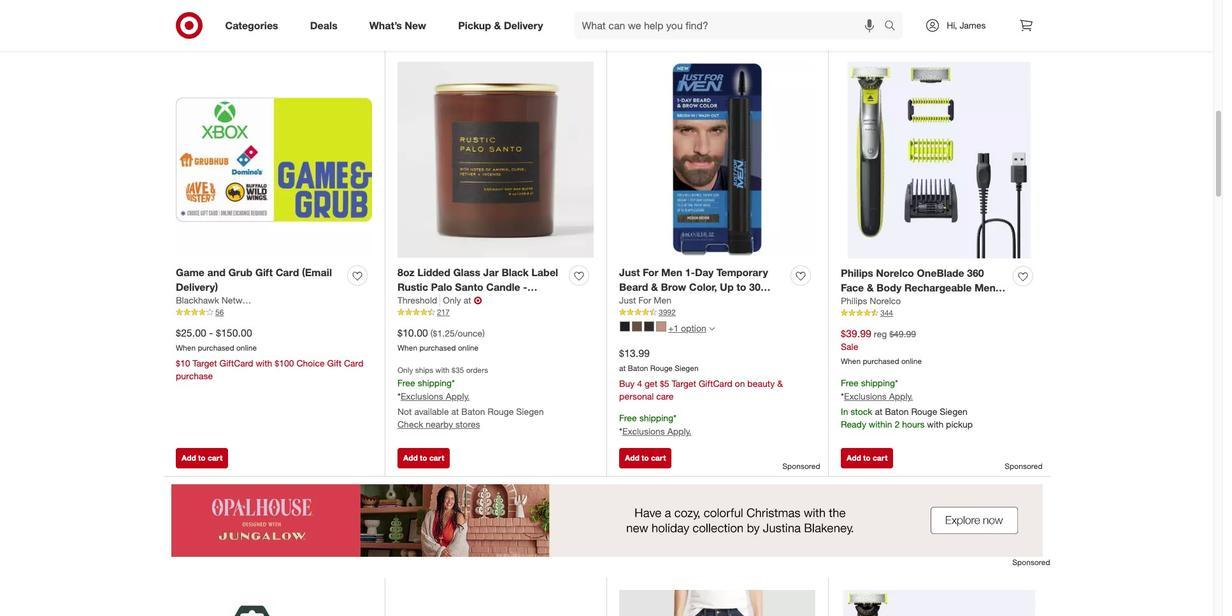 Task type: locate. For each thing, give the bounding box(es) containing it.
free down personal
[[619, 413, 637, 424]]

purchased
[[198, 344, 234, 353], [420, 344, 456, 353], [863, 357, 899, 367]]

norelco for philips norelco oneblade 360 face & body rechargeable men's electric shaver and trimmer - qp2834/70
[[876, 267, 914, 280]]

shaver
[[881, 296, 914, 309]]

- inside just for men 1-day temporary beard & brow color, up to 30 applications - 0.3 fl oz
[[682, 295, 687, 308]]

8oz
[[398, 266, 415, 279]]

game and grub gift card (email delivery)
[[176, 266, 332, 293]]

reg
[[874, 329, 887, 339]]

free inside free shipping * * exclusions apply.
[[619, 413, 637, 424]]

0 vertical spatial card
[[276, 266, 299, 279]]

add to cart button
[[176, 21, 228, 41], [619, 21, 672, 41], [841, 21, 894, 41], [176, 448, 228, 469], [398, 448, 450, 469], [619, 448, 672, 469], [841, 448, 894, 469]]

purchased down (
[[420, 344, 456, 353]]

shipping inside the free shipping * * exclusions apply. in stock at  baton rouge siegen ready within 2 hours with pickup
[[861, 378, 895, 389]]

men up 3992
[[654, 295, 672, 306]]

apply. down care
[[668, 426, 692, 437]]

buy
[[619, 379, 635, 389]]

0 vertical spatial norelco
[[876, 267, 914, 280]]

gift right 'grub' on the top left of the page
[[255, 266, 273, 279]]

and inside game and grub gift card (email delivery)
[[207, 266, 226, 279]]

30
[[749, 281, 761, 293]]

0 horizontal spatial card
[[276, 266, 299, 279]]

black image
[[620, 322, 630, 332]]

apply. down $35
[[446, 391, 470, 402]]

purchased inside $10.00 ( $1.25 /ounce ) when purchased online
[[420, 344, 456, 353]]

rouge up "hours"
[[911, 407, 938, 417]]

- down black
[[523, 281, 527, 293]]

gift inside game and grub gift card (email delivery)
[[255, 266, 273, 279]]

new
[[405, 19, 426, 32]]

exclusions apply. button up available
[[401, 391, 470, 403]]

card left '(email'
[[276, 266, 299, 279]]

& inside just for men 1-day temporary beard & brow color, up to 30 applications - 0.3 fl oz
[[651, 281, 658, 293]]

with left $100
[[256, 358, 272, 369]]

just
[[619, 266, 640, 279], [619, 295, 636, 306]]

exclusions inside free shipping * * exclusions apply.
[[623, 426, 665, 437]]

norelco inside philips norelco link
[[870, 296, 901, 307]]

advertisement region
[[163, 485, 1050, 557]]

baton up 2
[[885, 407, 909, 417]]

what's new
[[369, 19, 426, 32]]

rouge down orders
[[488, 407, 514, 418]]

0 horizontal spatial only
[[398, 366, 413, 375]]

apply. inside the free shipping * * exclusions apply. in stock at  baton rouge siegen ready within 2 hours with pickup
[[889, 391, 913, 402]]

giftcard inside $25.00 - $150.00 when purchased online $10 target giftcard with $100 choice gift card purchase
[[220, 358, 253, 369]]

1 horizontal spatial gift
[[327, 358, 342, 369]]

exclusions apply. button up the stock
[[844, 391, 913, 403]]

shipping up the stock
[[861, 378, 895, 389]]

duke cannon supply co. big lump of coal bar soap - bergamot scent - 10oz image
[[398, 591, 594, 617], [398, 591, 594, 617]]

philips inside philips norelco oneblade 360 face & body rechargeable men's electric shaver and trimmer - qp2834/70
[[841, 267, 874, 280]]

only up 217
[[443, 295, 461, 306]]

1 horizontal spatial apply.
[[668, 426, 692, 437]]

apply. inside only ships with $35 orders free shipping * * exclusions apply. not available at baton rouge siegen check nearby stores
[[446, 391, 470, 402]]

online down the $49.99
[[902, 357, 922, 367]]

trimmer
[[938, 296, 978, 309]]

threshold
[[398, 295, 437, 306]]

0 vertical spatial for
[[643, 266, 659, 279]]

men
[[661, 266, 683, 279], [654, 295, 672, 306]]

1 horizontal spatial free
[[619, 413, 637, 424]]

360
[[967, 267, 984, 280]]

when up $10
[[176, 344, 196, 353]]

norelco
[[876, 267, 914, 280], [870, 296, 901, 307]]

1 vertical spatial philips
[[841, 296, 868, 307]]

free shipping * * exclusions apply. in stock at  baton rouge siegen ready within 2 hours with pickup
[[841, 378, 973, 430]]

2 horizontal spatial exclusions apply. button
[[844, 391, 913, 403]]

1 horizontal spatial rouge
[[650, 364, 673, 374]]

0 vertical spatial only
[[443, 295, 461, 306]]

when inside $39.99 reg $49.99 sale when purchased online
[[841, 357, 861, 367]]

electric
[[841, 296, 878, 309]]

online inside $39.99 reg $49.99 sale when purchased online
[[902, 357, 922, 367]]

2 horizontal spatial rouge
[[911, 407, 938, 417]]

just down beard
[[619, 295, 636, 306]]

just for just for men 1-day temporary beard & brow color, up to 30 applications - 0.3 fl oz
[[619, 266, 640, 279]]

at inside threshold only at ¬
[[464, 295, 471, 306]]

target right $5
[[672, 379, 696, 389]]

$13.99 at baton rouge siegen buy 4 get $5 target giftcard on beauty & personal care sponsored
[[619, 347, 820, 471]]

exclusions up the stock
[[844, 391, 887, 402]]

free for $39.99
[[841, 378, 859, 389]]

rouge inside $13.99 at baton rouge siegen buy 4 get $5 target giftcard on beauty & personal care sponsored
[[650, 364, 673, 374]]

8oz lidded glass jar black label rustic palo santo candle - threshold™ image
[[398, 62, 594, 258], [398, 62, 594, 258]]

giftcard down $150.00
[[220, 358, 253, 369]]

2 horizontal spatial free
[[841, 378, 859, 389]]

&
[[494, 19, 501, 32], [651, 281, 658, 293], [867, 281, 874, 294], [778, 379, 783, 389]]

free
[[841, 378, 859, 389], [398, 378, 415, 389], [619, 413, 637, 424]]

sale
[[841, 342, 859, 353]]

free up in
[[841, 378, 859, 389]]

men inside just for men 1-day temporary beard & brow color, up to 30 applications - 0.3 fl oz
[[661, 266, 683, 279]]

2 horizontal spatial when
[[841, 357, 861, 367]]

0 vertical spatial just
[[619, 266, 640, 279]]

with inside the free shipping * * exclusions apply. in stock at  baton rouge siegen ready within 2 hours with pickup
[[927, 419, 944, 430]]

norelco inside philips norelco oneblade 360 face & body rechargeable men's electric shaver and trimmer - qp2834/70
[[876, 267, 914, 280]]

online inside $10.00 ( $1.25 /ounce ) when purchased online
[[458, 344, 479, 353]]

when inside $10.00 ( $1.25 /ounce ) when purchased online
[[398, 344, 417, 353]]

gift
[[255, 266, 273, 279], [327, 358, 342, 369]]

game and grub gift card (email delivery) image
[[176, 62, 372, 258], [176, 62, 372, 258]]

baton inside only ships with $35 orders free shipping * * exclusions apply. not available at baton rouge siegen check nearby stores
[[462, 407, 485, 418]]

qp2834/70
[[841, 310, 894, 323]]

- down "men's"
[[981, 296, 985, 309]]

delivery)
[[176, 281, 218, 293]]

at
[[464, 295, 471, 306], [619, 364, 626, 374], [875, 407, 883, 417], [451, 407, 459, 418]]

2 horizontal spatial apply.
[[889, 391, 913, 402]]

only left ships
[[398, 366, 413, 375]]

1 vertical spatial target
[[672, 379, 696, 389]]

pickup & delivery link
[[447, 11, 559, 40]]

philips up face
[[841, 267, 874, 280]]

2 horizontal spatial purchased
[[863, 357, 899, 367]]

1 horizontal spatial card
[[344, 358, 363, 369]]

purchased down reg
[[863, 357, 899, 367]]

exclusions
[[844, 391, 887, 402], [401, 391, 443, 402], [623, 426, 665, 437]]

shipping for $39.99
[[861, 378, 895, 389]]

just inside just for men 1-day temporary beard & brow color, up to 30 applications - 0.3 fl oz
[[619, 266, 640, 279]]

0 horizontal spatial exclusions
[[401, 391, 443, 402]]

0 horizontal spatial giftcard
[[220, 358, 253, 369]]

56
[[215, 308, 224, 318]]

0 horizontal spatial when
[[176, 344, 196, 353]]

for down beard
[[639, 295, 652, 306]]

0 horizontal spatial rouge
[[488, 407, 514, 418]]

philips down face
[[841, 296, 868, 307]]

- left 0.3
[[682, 295, 687, 308]]

1 horizontal spatial shipping
[[640, 413, 674, 424]]

1 horizontal spatial siegen
[[675, 364, 699, 374]]

with right "hours"
[[927, 419, 944, 430]]

0 vertical spatial target
[[193, 358, 217, 369]]

1 vertical spatial giftcard
[[699, 379, 733, 389]]

0 vertical spatial and
[[207, 266, 226, 279]]

when down sale
[[841, 357, 861, 367]]

baton inside the free shipping * * exclusions apply. in stock at  baton rouge siegen ready within 2 hours with pickup
[[885, 407, 909, 417]]

2 just from the top
[[619, 295, 636, 306]]

philips norelco oneblade 360 face rechargeable men's electric shaver and trimmer - qp2724/70 image
[[841, 591, 1038, 617], [841, 591, 1038, 617]]

target up purchase
[[193, 358, 217, 369]]

& inside philips norelco oneblade 360 face & body rechargeable men's electric shaver and trimmer - qp2834/70
[[867, 281, 874, 294]]

and down "rechargeable" at the top right
[[917, 296, 935, 309]]

at inside $13.99 at baton rouge siegen buy 4 get $5 target giftcard on beauty & personal care sponsored
[[619, 364, 626, 374]]

free up not
[[398, 378, 415, 389]]

1 just from the top
[[619, 266, 640, 279]]

sponsored
[[561, 34, 599, 44], [783, 462, 820, 471], [1005, 462, 1043, 471], [1013, 558, 1050, 567]]

exclusions apply. button for $39.99
[[844, 391, 913, 403]]

rechargeable
[[905, 281, 972, 294]]

2 horizontal spatial baton
[[885, 407, 909, 417]]

philips sonicare 4100 plaque control rechargeable electric toothbrush image
[[176, 591, 372, 617], [176, 591, 372, 617]]

personal
[[619, 391, 654, 402]]

1 vertical spatial gift
[[327, 358, 342, 369]]

rouge up $5
[[650, 364, 673, 374]]

in
[[841, 407, 848, 417]]

0 horizontal spatial target
[[193, 358, 217, 369]]

1 horizontal spatial purchased
[[420, 344, 456, 353]]

2 horizontal spatial online
[[902, 357, 922, 367]]

baton inside $13.99 at baton rouge siegen buy 4 get $5 target giftcard on beauty & personal care sponsored
[[628, 364, 648, 374]]

just for men 1-day temporary beard & brow color, up to 30 applications - 0.3 fl oz image
[[619, 62, 816, 258], [619, 62, 816, 258]]

baton up stores
[[462, 407, 485, 418]]

$13.99
[[619, 347, 650, 360]]

for up beard
[[643, 266, 659, 279]]

exclusions apply. button down care
[[623, 426, 692, 438]]

4
[[637, 379, 642, 389]]

santo
[[455, 281, 484, 293]]

add to cart
[[182, 26, 223, 36], [625, 26, 666, 36], [847, 26, 888, 36], [182, 453, 223, 463], [403, 453, 444, 463], [625, 453, 666, 463], [847, 453, 888, 463]]

giftcard
[[220, 358, 253, 369], [699, 379, 733, 389]]

0 horizontal spatial purchased
[[198, 344, 234, 353]]

what's new link
[[359, 11, 442, 40]]

exclusions up available
[[401, 391, 443, 402]]

apply. for $39.99
[[889, 391, 913, 402]]

0 horizontal spatial free
[[398, 378, 415, 389]]

just up beard
[[619, 266, 640, 279]]

What can we help you find? suggestions appear below search field
[[574, 11, 888, 40]]

2 horizontal spatial exclusions
[[844, 391, 887, 402]]

2 horizontal spatial siegen
[[940, 407, 968, 417]]

0 horizontal spatial gift
[[255, 266, 273, 279]]

2
[[895, 419, 900, 430]]

rouge
[[650, 364, 673, 374], [911, 407, 938, 417], [488, 407, 514, 418]]

just for men
[[619, 295, 672, 306]]

1 vertical spatial just
[[619, 295, 636, 306]]

denizen® from levi's® men's 285™ relaxed fit jeans image
[[619, 591, 816, 617], [619, 591, 816, 617]]

0 horizontal spatial apply.
[[446, 391, 470, 402]]

at left ¬ at the left top
[[464, 295, 471, 306]]

1 horizontal spatial exclusions
[[623, 426, 665, 437]]

apply. inside free shipping * * exclusions apply.
[[668, 426, 692, 437]]

1 vertical spatial norelco
[[870, 296, 901, 307]]

exclusions inside the free shipping * * exclusions apply. in stock at  baton rouge siegen ready within 2 hours with pickup
[[844, 391, 887, 402]]

shipping down ships
[[418, 378, 452, 389]]

with left $35
[[436, 366, 450, 375]]

1 vertical spatial only
[[398, 366, 413, 375]]

apply.
[[889, 391, 913, 402], [446, 391, 470, 402], [668, 426, 692, 437]]

when down $10.00
[[398, 344, 417, 353]]

1 philips from the top
[[841, 267, 874, 280]]

1 vertical spatial and
[[917, 296, 935, 309]]

on
[[735, 379, 745, 389]]

0 horizontal spatial baton
[[462, 407, 485, 418]]

* down care
[[674, 413, 677, 424]]

apply. up 2
[[889, 391, 913, 402]]

free inside only ships with $35 orders free shipping * * exclusions apply. not available at baton rouge siegen check nearby stores
[[398, 378, 415, 389]]

2 horizontal spatial shipping
[[861, 378, 895, 389]]

all colors + 1 more colors image
[[709, 326, 715, 332]]

& up applications
[[651, 281, 658, 293]]

1 horizontal spatial giftcard
[[699, 379, 733, 389]]

0 horizontal spatial and
[[207, 266, 226, 279]]

1 horizontal spatial when
[[398, 344, 417, 353]]

card right choice
[[344, 358, 363, 369]]

-
[[523, 281, 527, 293], [682, 295, 687, 308], [981, 296, 985, 309], [209, 327, 213, 339]]

baton up 4
[[628, 364, 648, 374]]

exclusions apply. button
[[844, 391, 913, 403], [401, 391, 470, 403], [623, 426, 692, 438]]

* up in
[[841, 391, 844, 402]]

(
[[431, 328, 433, 339]]

1 vertical spatial card
[[344, 358, 363, 369]]

at inside the free shipping * * exclusions apply. in stock at  baton rouge siegen ready within 2 hours with pickup
[[875, 407, 883, 417]]

shipping down care
[[640, 413, 674, 424]]

0 horizontal spatial with
[[256, 358, 272, 369]]

exclusions for $39.99
[[844, 391, 887, 402]]

217 link
[[398, 307, 594, 319]]

exclusions down personal
[[623, 426, 665, 437]]

apply. for $13.99
[[668, 426, 692, 437]]

& right beauty
[[778, 379, 783, 389]]

giftcard left on
[[699, 379, 733, 389]]

grub
[[228, 266, 253, 279]]

at up stores
[[451, 407, 459, 418]]

up
[[720, 281, 734, 293]]

1 horizontal spatial only
[[443, 295, 461, 306]]

at up within
[[875, 407, 883, 417]]

men up the brow
[[661, 266, 683, 279]]

target inside $13.99 at baton rouge siegen buy 4 get $5 target giftcard on beauty & personal care sponsored
[[672, 379, 696, 389]]

only ships with $35 orders free shipping * * exclusions apply. not available at baton rouge siegen check nearby stores
[[398, 366, 544, 430]]

for
[[643, 266, 659, 279], [639, 295, 652, 306]]

purchased down $150.00
[[198, 344, 234, 353]]

dark brown image
[[632, 322, 642, 332]]

norelco up body
[[876, 267, 914, 280]]

and
[[207, 266, 226, 279], [917, 296, 935, 309]]

philips norelco
[[841, 296, 901, 307]]

0 vertical spatial men
[[661, 266, 683, 279]]

just for men link
[[619, 295, 672, 307]]

card
[[276, 266, 299, 279], [344, 358, 363, 369]]

gift right choice
[[327, 358, 342, 369]]

and left 'grub' on the top left of the page
[[207, 266, 226, 279]]

0 horizontal spatial online
[[236, 344, 257, 353]]

philips
[[841, 267, 874, 280], [841, 296, 868, 307]]

0 horizontal spatial exclusions apply. button
[[401, 391, 470, 403]]

day
[[695, 266, 714, 279]]

1 horizontal spatial baton
[[628, 364, 648, 374]]

online down $150.00
[[236, 344, 257, 353]]

* down personal
[[619, 426, 623, 437]]

56 link
[[176, 307, 372, 319]]

$25.00 - $150.00 when purchased online $10 target giftcard with $100 choice gift card purchase
[[176, 327, 363, 382]]

online down '/ounce' on the left of the page
[[458, 344, 479, 353]]

just for men 1-day temporary beard & brow color, up to 30 applications - 0.3 fl oz
[[619, 266, 768, 308]]

1 horizontal spatial online
[[458, 344, 479, 353]]

0 horizontal spatial shipping
[[418, 378, 452, 389]]

0 horizontal spatial siegen
[[516, 407, 544, 418]]

ships
[[415, 366, 433, 375]]

1 horizontal spatial with
[[436, 366, 450, 375]]

exclusions inside only ships with $35 orders free shipping * * exclusions apply. not available at baton rouge siegen check nearby stores
[[401, 391, 443, 402]]

2 horizontal spatial with
[[927, 419, 944, 430]]

3992 link
[[619, 307, 816, 319]]

delivery
[[504, 19, 543, 32]]

1 horizontal spatial and
[[917, 296, 935, 309]]

norelco up 344
[[870, 296, 901, 307]]

at up buy
[[619, 364, 626, 374]]

0 vertical spatial giftcard
[[220, 358, 253, 369]]

for inside just for men 1-day temporary beard & brow color, up to 30 applications - 0.3 fl oz
[[643, 266, 659, 279]]

all colors + 1 more colors element
[[709, 325, 715, 332]]

men's
[[975, 281, 1004, 294]]

shipping inside free shipping * * exclusions apply.
[[640, 413, 674, 424]]

0 vertical spatial gift
[[255, 266, 273, 279]]

1 vertical spatial for
[[639, 295, 652, 306]]

hours
[[902, 419, 925, 430]]

1 vertical spatial men
[[654, 295, 672, 306]]

2 philips from the top
[[841, 296, 868, 307]]

threshold only at ¬
[[398, 295, 482, 307]]

1 horizontal spatial target
[[672, 379, 696, 389]]

siegen inside $13.99 at baton rouge siegen buy 4 get $5 target giftcard on beauty & personal care sponsored
[[675, 364, 699, 374]]

free inside the free shipping * * exclusions apply. in stock at  baton rouge siegen ready within 2 hours with pickup
[[841, 378, 859, 389]]

& up philips norelco
[[867, 281, 874, 294]]

free for $13.99
[[619, 413, 637, 424]]

only inside only ships with $35 orders free shipping * * exclusions apply. not available at baton rouge siegen check nearby stores
[[398, 366, 413, 375]]

- right $25.00
[[209, 327, 213, 339]]

with inside $25.00 - $150.00 when purchased online $10 target giftcard with $100 choice gift card purchase
[[256, 358, 272, 369]]

when inside $25.00 - $150.00 when purchased online $10 target giftcard with $100 choice gift card purchase
[[176, 344, 196, 353]]

philips norelco oneblade 360 face & body rechargeable men's electric shaver and trimmer - qp2834/70 image
[[841, 62, 1038, 259], [841, 62, 1038, 259]]

0 vertical spatial philips
[[841, 267, 874, 280]]

+1
[[668, 323, 679, 334]]



Task type: vqa. For each thing, say whether or not it's contained in the screenshot.
the 'at'
yes



Task type: describe. For each thing, give the bounding box(es) containing it.
light brown image
[[656, 322, 667, 332]]

online inside $25.00 - $150.00 when purchased online $10 target giftcard with $100 choice gift card purchase
[[236, 344, 257, 353]]

stock
[[851, 407, 873, 417]]

philips for philips norelco
[[841, 296, 868, 307]]

candle
[[486, 281, 520, 293]]

brow
[[661, 281, 686, 293]]

pickup & delivery
[[458, 19, 543, 32]]

body
[[877, 281, 902, 294]]

8oz lidded glass jar black label rustic palo santo candle - threshold™ link
[[398, 266, 564, 308]]

option
[[681, 323, 707, 334]]

philips for philips norelco oneblade 360 face & body rechargeable men's electric shaver and trimmer - qp2834/70
[[841, 267, 874, 280]]

sponsored inside $13.99 at baton rouge siegen buy 4 get $5 target giftcard on beauty & personal care sponsored
[[783, 462, 820, 471]]

$10.00
[[398, 327, 428, 339]]

fl
[[706, 295, 712, 308]]

344
[[881, 309, 893, 318]]

palo
[[431, 281, 452, 293]]

- inside $25.00 - $150.00 when purchased online $10 target giftcard with $100 choice gift card purchase
[[209, 327, 213, 339]]

for for just for men
[[639, 295, 652, 306]]

* down $35
[[452, 378, 455, 389]]

exclusions for $13.99
[[623, 426, 665, 437]]

/ounce
[[455, 328, 483, 339]]

search button
[[879, 11, 910, 42]]

search
[[879, 20, 910, 33]]

1-
[[685, 266, 695, 279]]

* up not
[[398, 391, 401, 402]]

$10
[[176, 358, 190, 369]]

purchase
[[176, 371, 213, 382]]

only inside threshold only at ¬
[[443, 295, 461, 306]]

color,
[[689, 281, 717, 293]]

norelco for philips norelco
[[870, 296, 901, 307]]

game and grub gift card (email delivery) link
[[176, 266, 342, 295]]

philips norelco oneblade 360 face & body rechargeable men's electric shaver and trimmer - qp2834/70
[[841, 267, 1004, 323]]

exclusions apply. button for $10.00
[[401, 391, 470, 403]]

- inside the 8oz lidded glass jar black label rustic palo santo candle - threshold™
[[523, 281, 527, 293]]

check nearby stores button
[[398, 419, 480, 432]]

* down $39.99 reg $49.99 sale when purchased online
[[895, 378, 898, 389]]

$150.00
[[216, 327, 252, 339]]

ready
[[841, 419, 867, 430]]

217
[[437, 308, 450, 318]]

& inside $13.99 at baton rouge siegen buy 4 get $5 target giftcard on beauty & personal care sponsored
[[778, 379, 783, 389]]

shipping for $13.99
[[640, 413, 674, 424]]

siegen inside only ships with $35 orders free shipping * * exclusions apply. not available at baton rouge siegen check nearby stores
[[516, 407, 544, 418]]

beauty
[[748, 379, 775, 389]]

darkest brown/black image
[[644, 322, 654, 332]]

gift inside $25.00 - $150.00 when purchased online $10 target giftcard with $100 choice gift card purchase
[[327, 358, 342, 369]]

)
[[483, 328, 485, 339]]

just for just for men
[[619, 295, 636, 306]]

applications
[[619, 295, 680, 308]]

for for just for men 1-day temporary beard & brow color, up to 30 applications - 0.3 fl oz
[[643, 266, 659, 279]]

deals link
[[299, 11, 353, 40]]

+1 option button
[[614, 318, 721, 339]]

men for just for men 1-day temporary beard & brow color, up to 30 applications - 0.3 fl oz
[[661, 266, 683, 279]]

lidded
[[417, 266, 450, 279]]

blackhawk network link
[[176, 295, 255, 307]]

it
[[431, 26, 435, 36]]

jar
[[483, 266, 499, 279]]

james
[[960, 20, 986, 31]]

- inside philips norelco oneblade 360 face & body rechargeable men's electric shaver and trimmer - qp2834/70
[[981, 296, 985, 309]]

rustic
[[398, 281, 428, 293]]

purchased inside $39.99 reg $49.99 sale when purchased online
[[863, 357, 899, 367]]

$49.99
[[890, 329, 916, 339]]

shipping inside only ships with $35 orders free shipping * * exclusions apply. not available at baton rouge siegen check nearby stores
[[418, 378, 452, 389]]

network
[[222, 295, 255, 306]]

rouge inside only ships with $35 orders free shipping * * exclusions apply. not available at baton rouge siegen check nearby stores
[[488, 407, 514, 418]]

men for just for men
[[654, 295, 672, 306]]

get
[[645, 379, 658, 389]]

face
[[841, 281, 864, 294]]

and inside philips norelco oneblade 360 face & body rechargeable men's electric shaver and trimmer - qp2834/70
[[917, 296, 935, 309]]

deliver it button
[[398, 21, 441, 41]]

$39.99
[[841, 327, 872, 340]]

1 horizontal spatial exclusions apply. button
[[623, 426, 692, 438]]

3992
[[659, 308, 676, 318]]

blackhawk network
[[176, 295, 255, 306]]

$25.00
[[176, 327, 206, 339]]

$1.25
[[433, 328, 455, 339]]

siegen inside the free shipping * * exclusions apply. in stock at  baton rouge siegen ready within 2 hours with pickup
[[940, 407, 968, 417]]

available
[[414, 407, 449, 418]]

+1 option
[[668, 323, 707, 334]]

black
[[502, 266, 529, 279]]

at inside only ships with $35 orders free shipping * * exclusions apply. not available at baton rouge siegen check nearby stores
[[451, 407, 459, 418]]

deliver
[[403, 26, 429, 36]]

what's
[[369, 19, 402, 32]]

card inside game and grub gift card (email delivery)
[[276, 266, 299, 279]]

$39.99 reg $49.99 sale when purchased online
[[841, 327, 922, 367]]

rouge inside the free shipping * * exclusions apply. in stock at  baton rouge siegen ready within 2 hours with pickup
[[911, 407, 938, 417]]

deals
[[310, 19, 338, 32]]

free shipping * * exclusions apply.
[[619, 413, 692, 437]]

target inside $25.00 - $150.00 when purchased online $10 target giftcard with $100 choice gift card purchase
[[193, 358, 217, 369]]

care
[[656, 391, 674, 402]]

$5
[[660, 379, 669, 389]]

purchased inside $25.00 - $150.00 when purchased online $10 target giftcard with $100 choice gift card purchase
[[198, 344, 234, 353]]

check
[[398, 419, 423, 430]]

card inside $25.00 - $150.00 when purchased online $10 target giftcard with $100 choice gift card purchase
[[344, 358, 363, 369]]

oneblade
[[917, 267, 964, 280]]

orders
[[466, 366, 488, 375]]

with inside only ships with $35 orders free shipping * * exclusions apply. not available at baton rouge siegen check nearby stores
[[436, 366, 450, 375]]

giftcard inside $13.99 at baton rouge siegen buy 4 get $5 target giftcard on beauty & personal care sponsored
[[699, 379, 733, 389]]

hi,
[[947, 20, 957, 31]]

label
[[532, 266, 558, 279]]

& right the pickup
[[494, 19, 501, 32]]

game
[[176, 266, 205, 279]]

oz
[[715, 295, 727, 308]]

deliver it
[[403, 26, 435, 36]]

glass
[[453, 266, 480, 279]]

within
[[869, 419, 892, 430]]

to inside just for men 1-day temporary beard & brow color, up to 30 applications - 0.3 fl oz
[[737, 281, 747, 293]]

(email
[[302, 266, 332, 279]]

temporary
[[717, 266, 768, 279]]

pickup
[[458, 19, 491, 32]]

344 link
[[841, 308, 1038, 319]]

categories link
[[214, 11, 294, 40]]

not
[[398, 407, 412, 418]]

stores
[[456, 419, 480, 430]]



